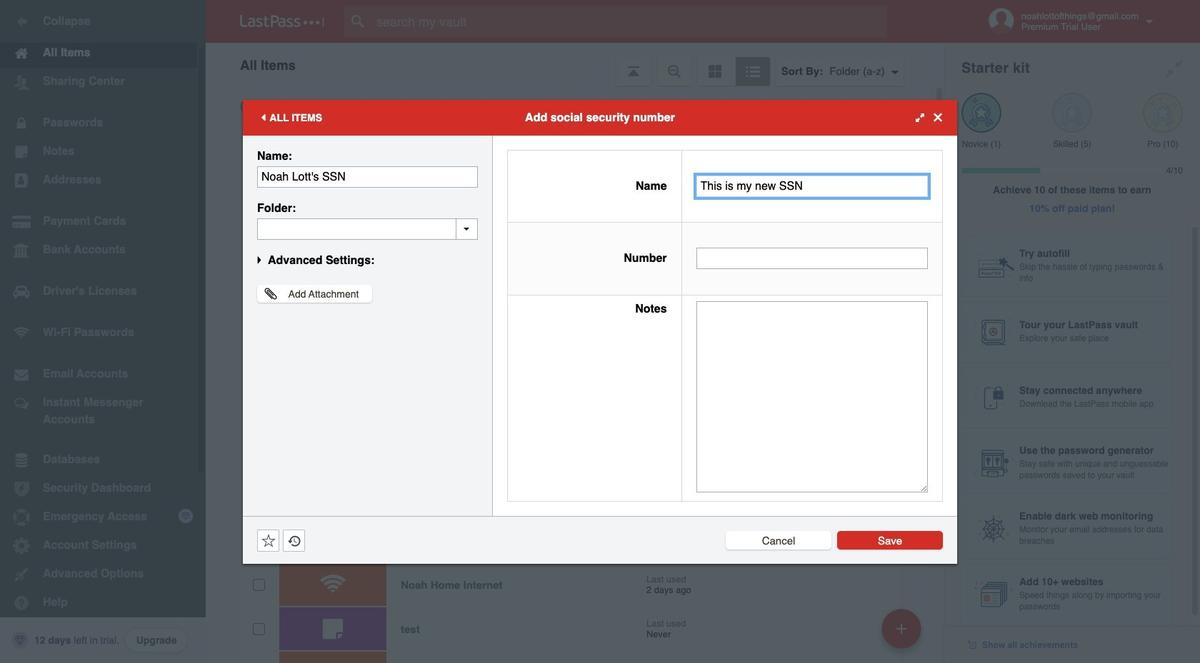 Task type: vqa. For each thing, say whether or not it's contained in the screenshot.
new item navigation on the right of the page
yes



Task type: locate. For each thing, give the bounding box(es) containing it.
None text field
[[257, 218, 478, 240], [696, 248, 928, 270], [257, 218, 478, 240], [696, 248, 928, 270]]

new item navigation
[[877, 605, 930, 664]]

lastpass image
[[240, 15, 324, 28]]

Search search field
[[344, 6, 915, 37]]

dialog
[[243, 100, 957, 564]]

new item image
[[897, 624, 907, 634]]

None text field
[[257, 166, 478, 188], [696, 176, 928, 197], [696, 301, 928, 493], [257, 166, 478, 188], [696, 176, 928, 197], [696, 301, 928, 493]]



Task type: describe. For each thing, give the bounding box(es) containing it.
main navigation navigation
[[0, 0, 206, 664]]

vault options navigation
[[206, 43, 944, 86]]

search my vault text field
[[344, 6, 915, 37]]



